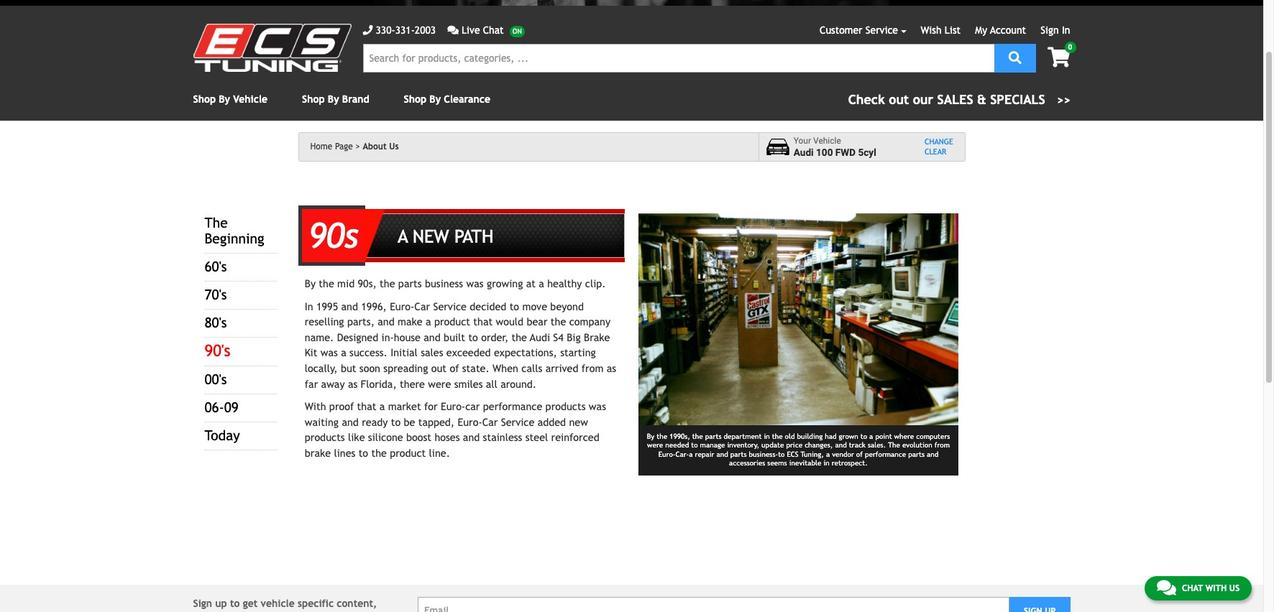 Task type: locate. For each thing, give the bounding box(es) containing it.
0 vertical spatial audi
[[794, 146, 814, 158]]

the
[[319, 278, 334, 290], [380, 278, 395, 290], [551, 316, 566, 328], [512, 331, 527, 344], [657, 433, 668, 441], [693, 433, 703, 441], [772, 433, 783, 441], [372, 447, 387, 460]]

1 horizontal spatial service
[[501, 416, 535, 429]]

a inside with proof that a market for euro-car performance products was waiting and ready to be tapped, euro-car service added new products like silicone boost hoses and stainless steel reinforced brake lines to the product line.
[[380, 401, 385, 413]]

sign for sign up to get vehicle specific content,
[[193, 598, 212, 610]]

old
[[785, 433, 795, 441]]

live
[[462, 24, 480, 36]]

0 horizontal spatial in
[[764, 433, 770, 441]]

customer service
[[820, 24, 899, 36]]

1 vertical spatial products
[[305, 432, 345, 444]]

of down track
[[857, 451, 863, 459]]

audi down bear
[[530, 331, 550, 344]]

away
[[321, 378, 345, 390]]

330-
[[376, 24, 395, 36]]

1995
[[317, 300, 338, 313]]

the beginning link
[[205, 215, 264, 247]]

1 horizontal spatial were
[[648, 442, 664, 450]]

waiting
[[305, 416, 339, 429]]

from inside 'by the 1990s, the parts department in the old building had grown to a point where computers were needed to manage inventory, update price changes, and track sales. the evolution from euro-car-a repair and parts business-to ecs tuning, a vendor of performance parts and accessories seems inevitable in retrospect.'
[[935, 442, 950, 450]]

that inside with proof that a market for euro-car performance products was waiting and ready to be tapped, euro-car service added new products like silicone boost hoses and stainless steel reinforced brake lines to the product line.
[[357, 401, 377, 413]]

the beginning
[[205, 215, 264, 247]]

to
[[510, 300, 519, 313], [469, 331, 478, 344], [391, 416, 401, 429], [861, 433, 868, 441], [692, 442, 698, 450], [359, 447, 368, 460], [778, 451, 785, 459], [230, 598, 240, 610]]

shop for shop by vehicle
[[193, 94, 216, 105]]

1 shop from the left
[[193, 94, 216, 105]]

with
[[305, 401, 326, 413]]

0 vertical spatial products
[[546, 401, 586, 413]]

2 horizontal spatial service
[[866, 24, 899, 36]]

change link
[[925, 137, 954, 147]]

1 horizontal spatial new
[[569, 416, 588, 429]]

by for brand
[[328, 94, 339, 105]]

your vehicle audi 100 fwd 5cyl
[[794, 136, 877, 158]]

to up track
[[861, 433, 868, 441]]

0 vertical spatial were
[[428, 378, 451, 390]]

customer
[[820, 24, 863, 36]]

euro- down car
[[458, 416, 483, 429]]

0 horizontal spatial shop
[[193, 94, 216, 105]]

accessories
[[730, 460, 766, 468]]

was up "decided"
[[467, 278, 484, 290]]

1 vertical spatial service
[[433, 300, 467, 313]]

was inside with proof that a market for euro-car performance products was waiting and ready to be tapped, euro-car service added new products like silicone boost hoses and stainless steel reinforced brake lines to the product line.
[[589, 401, 606, 413]]

move
[[523, 300, 547, 313]]

retrospect.
[[832, 460, 868, 468]]

2 vertical spatial was
[[589, 401, 606, 413]]

1 vertical spatial in
[[305, 300, 313, 313]]

90's link
[[205, 342, 231, 361]]

as down but
[[348, 378, 358, 390]]

products down waiting
[[305, 432, 345, 444]]

the down silicone
[[372, 447, 387, 460]]

331-
[[395, 24, 415, 36]]

lines
[[334, 447, 356, 460]]

parts left business
[[398, 278, 422, 290]]

wish list link
[[921, 24, 961, 36]]

0 horizontal spatial vehicle
[[233, 94, 268, 105]]

the inside the beginning
[[205, 215, 228, 231]]

audi down your
[[794, 146, 814, 158]]

1 horizontal spatial product
[[434, 316, 471, 328]]

in 1995 and 1996, euro-car service decided to move beyond reselling parts, and make a       product that would bear the company name. designed in-house and built to order, the audi s4       big brake kit was a success. initial sales exceeded expectations, starting locally, but soon       spreading out of state.  when calls arrived from as far away as florida, there were smiles       all around.
[[305, 300, 617, 390]]

from down computers
[[935, 442, 950, 450]]

in inside in 1995 and 1996, euro-car service decided to move beyond reselling parts, and make a       product that would bear the company name. designed in-house and built to order, the audi s4       big brake kit was a success. initial sales exceeded expectations, starting locally, but soon       spreading out of state.  when calls arrived from as far away as florida, there were smiles       all around.
[[305, 300, 313, 313]]

in down tuning, at the right bottom of page
[[824, 460, 830, 468]]

but
[[341, 363, 356, 375]]

new up reinforced
[[569, 416, 588, 429]]

by down ecs tuning image
[[219, 94, 230, 105]]

that up "ready"
[[357, 401, 377, 413]]

wish
[[921, 24, 942, 36]]

in
[[1063, 24, 1071, 36], [305, 300, 313, 313]]

arrived
[[546, 363, 579, 375]]

0 vertical spatial the
[[205, 215, 228, 231]]

0 vertical spatial that
[[474, 316, 493, 328]]

car up make
[[415, 300, 430, 313]]

a down changes,
[[827, 451, 830, 459]]

0 horizontal spatial product
[[390, 447, 426, 460]]

my
[[976, 24, 988, 36]]

euro-
[[390, 300, 415, 313], [441, 401, 466, 413], [458, 416, 483, 429], [659, 451, 676, 459]]

0 horizontal spatial were
[[428, 378, 451, 390]]

1 horizontal spatial that
[[474, 316, 493, 328]]

needed
[[666, 442, 689, 450]]

0 vertical spatial performance
[[483, 401, 543, 413]]

and up in-
[[378, 316, 395, 328]]

change
[[925, 137, 954, 146]]

that down "decided"
[[474, 316, 493, 328]]

0 horizontal spatial service
[[433, 300, 467, 313]]

0 vertical spatial as
[[607, 363, 617, 375]]

audi
[[794, 146, 814, 158], [530, 331, 550, 344]]

euro- right for
[[441, 401, 466, 413]]

1 vertical spatial vehicle
[[814, 136, 842, 146]]

ecs
[[787, 451, 799, 459]]

1 horizontal spatial us
[[1230, 584, 1240, 594]]

as down 'brake'
[[607, 363, 617, 375]]

0 horizontal spatial of
[[450, 363, 459, 375]]

1 vertical spatial that
[[357, 401, 377, 413]]

sign up "0" link
[[1041, 24, 1060, 36]]

of inside 'by the 1990s, the parts department in the old building had grown to a point where computers were needed to manage inventory, update price changes, and track sales. the evolution from euro-car-a repair and parts business-to ecs tuning, a vendor of performance parts and accessories seems inevitable in retrospect.'
[[857, 451, 863, 459]]

service up stainless
[[501, 416, 535, 429]]

business
[[425, 278, 463, 290]]

sign in
[[1041, 24, 1071, 36]]

new inside with proof that a market for euro-car performance products was waiting and ready to be tapped, euro-car service added new products like silicone boost hoses and stainless steel reinforced brake lines to the product line.
[[569, 416, 588, 429]]

product down 'boost'
[[390, 447, 426, 460]]

car
[[415, 300, 430, 313], [482, 416, 498, 429]]

0 vertical spatial product
[[434, 316, 471, 328]]

in up 0
[[1063, 24, 1071, 36]]

0 horizontal spatial chat
[[483, 24, 504, 36]]

0 horizontal spatial performance
[[483, 401, 543, 413]]

1 horizontal spatial sign
[[1041, 24, 1060, 36]]

us right about
[[389, 142, 399, 152]]

were down out
[[428, 378, 451, 390]]

0 horizontal spatial us
[[389, 142, 399, 152]]

1 horizontal spatial shop
[[302, 94, 325, 105]]

product up "built"
[[434, 316, 471, 328]]

and
[[341, 300, 358, 313], [378, 316, 395, 328], [424, 331, 441, 344], [342, 416, 359, 429], [463, 432, 480, 444], [836, 442, 847, 450], [717, 451, 729, 459], [927, 451, 939, 459]]

at
[[526, 278, 536, 290]]

0 horizontal spatial audi
[[530, 331, 550, 344]]

chat right live
[[483, 24, 504, 36]]

0 horizontal spatial car
[[415, 300, 430, 313]]

and down evolution
[[927, 451, 939, 459]]

1 horizontal spatial performance
[[865, 451, 907, 459]]

0 vertical spatial service
[[866, 24, 899, 36]]

2 horizontal spatial was
[[589, 401, 606, 413]]

vehicle up 100
[[814, 136, 842, 146]]

to inside the sign up to get vehicle specific content,
[[230, 598, 240, 610]]

built
[[444, 331, 466, 344]]

products
[[546, 401, 586, 413], [305, 432, 345, 444]]

1 horizontal spatial was
[[467, 278, 484, 290]]

1 vertical spatial from
[[935, 442, 950, 450]]

0 vertical spatial vehicle
[[233, 94, 268, 105]]

of inside in 1995 and 1996, euro-car service decided to move beyond reselling parts, and make a       product that would bear the company name. designed in-house and built to order, the audi s4       big brake kit was a success. initial sales exceeded expectations, starting locally, but soon       spreading out of state.  when calls arrived from as far away as florida, there were smiles       all around.
[[450, 363, 459, 375]]

car up stainless
[[482, 416, 498, 429]]

1 vertical spatial of
[[857, 451, 863, 459]]

1 horizontal spatial vehicle
[[814, 136, 842, 146]]

inventory,
[[728, 442, 760, 450]]

page
[[335, 142, 353, 152]]

1 vertical spatial car
[[482, 416, 498, 429]]

to right up on the left bottom of the page
[[230, 598, 240, 610]]

had
[[825, 433, 837, 441]]

1 horizontal spatial car
[[482, 416, 498, 429]]

1 vertical spatial us
[[1230, 584, 1240, 594]]

0 vertical spatial comments image
[[448, 25, 459, 35]]

by left clearance
[[430, 94, 441, 105]]

0 vertical spatial car
[[415, 300, 430, 313]]

reselling
[[305, 316, 344, 328]]

the inside 'by the 1990s, the parts department in the old building had grown to a point where computers were needed to manage inventory, update price changes, and track sales. the evolution from euro-car-a repair and parts business-to ecs tuning, a vendor of performance parts and accessories seems inevitable in retrospect.'
[[889, 442, 901, 450]]

were left needed
[[648, 442, 664, 450]]

by left 'mid'
[[305, 278, 316, 290]]

when
[[493, 363, 519, 375]]

by left 1990s,
[[647, 433, 655, 441]]

the up 60's link
[[205, 215, 228, 231]]

were inside in 1995 and 1996, euro-car service decided to move beyond reselling parts, and make a       product that would bear the company name. designed in-house and built to order, the audi s4       big brake kit was a success. initial sales exceeded expectations, starting locally, but soon       spreading out of state.  when calls arrived from as far away as florida, there were smiles       all around.
[[428, 378, 451, 390]]

00's
[[205, 372, 227, 388]]

shopping cart image
[[1048, 47, 1071, 68]]

specific
[[298, 598, 334, 610]]

0 horizontal spatial the
[[205, 215, 228, 231]]

0 vertical spatial sign
[[1041, 24, 1060, 36]]

0 horizontal spatial products
[[305, 432, 345, 444]]

big
[[567, 331, 581, 344]]

a left repair in the right bottom of the page
[[689, 451, 693, 459]]

chat
[[483, 24, 504, 36], [1183, 584, 1204, 594]]

my account link
[[976, 24, 1027, 36]]

to up exceeded
[[469, 331, 478, 344]]

in left the 1995
[[305, 300, 313, 313]]

brand
[[342, 94, 369, 105]]

us
[[389, 142, 399, 152], [1230, 584, 1240, 594]]

the down where
[[889, 442, 901, 450]]

a up the sales.
[[870, 433, 874, 441]]

department
[[724, 433, 762, 441]]

1 vertical spatial audi
[[530, 331, 550, 344]]

comments image
[[448, 25, 459, 35], [1157, 580, 1177, 597]]

1 vertical spatial performance
[[865, 451, 907, 459]]

1 vertical spatial product
[[390, 447, 426, 460]]

and up vendor
[[836, 442, 847, 450]]

service right customer
[[866, 24, 899, 36]]

be
[[404, 416, 415, 429]]

1 vertical spatial comments image
[[1157, 580, 1177, 597]]

70's link
[[205, 287, 227, 303]]

chat left with
[[1183, 584, 1204, 594]]

1 vertical spatial chat
[[1183, 584, 1204, 594]]

was up reinforced
[[589, 401, 606, 413]]

1 horizontal spatial from
[[935, 442, 950, 450]]

car-
[[676, 451, 689, 459]]

0 vertical spatial of
[[450, 363, 459, 375]]

0 horizontal spatial sign
[[193, 598, 212, 610]]

a up "ready"
[[380, 401, 385, 413]]

comments image left live
[[448, 25, 459, 35]]

euro- up make
[[390, 300, 415, 313]]

vehicle down ecs tuning image
[[233, 94, 268, 105]]

1 horizontal spatial in
[[824, 460, 830, 468]]

sign left up on the left bottom of the page
[[193, 598, 212, 610]]

and down 'manage' at the right bottom of page
[[717, 451, 729, 459]]

sign inside the sign up to get vehicle specific content,
[[193, 598, 212, 610]]

house
[[394, 331, 421, 344]]

0 vertical spatial from
[[582, 363, 604, 375]]

line.
[[429, 447, 450, 460]]

0 vertical spatial in
[[1063, 24, 1071, 36]]

car inside with proof that a market for euro-car performance products was waiting and ready to be tapped, euro-car service added new products like silicone boost hoses and stainless steel reinforced brake lines to the product line.
[[482, 416, 498, 429]]

to up seems
[[778, 451, 785, 459]]

change clear
[[925, 137, 954, 156]]

service inside popup button
[[866, 24, 899, 36]]

0 vertical spatial us
[[389, 142, 399, 152]]

home page link
[[310, 142, 360, 152]]

comments image left chat with us
[[1157, 580, 1177, 597]]

1 vertical spatial sign
[[193, 598, 212, 610]]

growing
[[487, 278, 523, 290]]

audi inside in 1995 and 1996, euro-car service decided to move beyond reselling parts, and make a       product that would bear the company name. designed in-house and built to order, the audi s4       big brake kit was a success. initial sales exceeded expectations, starting locally, but soon       spreading out of state.  when calls arrived from as far away as florida, there were smiles       all around.
[[530, 331, 550, 344]]

0 horizontal spatial was
[[321, 347, 338, 359]]

sign in link
[[1041, 24, 1071, 36]]

the
[[205, 215, 228, 231], [889, 442, 901, 450]]

in up update
[[764, 433, 770, 441]]

car inside in 1995 and 1996, euro-car service decided to move beyond reselling parts, and make a       product that would bear the company name. designed in-house and built to order, the audi s4       big brake kit was a success. initial sales exceeded expectations, starting locally, but soon       spreading out of state.  when calls arrived from as far away as florida, there were smiles       all around.
[[415, 300, 430, 313]]

sign for sign in
[[1041, 24, 1060, 36]]

bear
[[527, 316, 548, 328]]

specials
[[991, 92, 1046, 107]]

euro- down needed
[[659, 451, 676, 459]]

2 vertical spatial service
[[501, 416, 535, 429]]

0 horizontal spatial from
[[582, 363, 604, 375]]

1 horizontal spatial audi
[[794, 146, 814, 158]]

3 shop from the left
[[404, 94, 427, 105]]

0 horizontal spatial comments image
[[448, 25, 459, 35]]

reinforced
[[552, 432, 600, 444]]

shop by clearance
[[404, 94, 491, 105]]

product inside with proof that a market for euro-car performance products was waiting and ready to be tapped, euro-car service added new products like silicone boost hoses and stainless steel reinforced brake lines to the product line.
[[390, 447, 426, 460]]

from inside in 1995 and 1996, euro-car service decided to move beyond reselling parts, and make a       product that would bear the company name. designed in-house and built to order, the audi s4       big brake kit was a success. initial sales exceeded expectations, starting locally, but soon       spreading out of state.  when calls arrived from as far away as florida, there were smiles       all around.
[[582, 363, 604, 375]]

performance down the sales.
[[865, 451, 907, 459]]

new right a
[[413, 227, 449, 248]]

&
[[978, 92, 987, 107]]

by left brand
[[328, 94, 339, 105]]

to up repair in the right bottom of the page
[[692, 442, 698, 450]]

building
[[797, 433, 823, 441]]

0 horizontal spatial in
[[305, 300, 313, 313]]

performance inside with proof that a market for euro-car performance products was waiting and ready to be tapped, euro-car service added new products like silicone boost hoses and stainless steel reinforced brake lines to the product line.
[[483, 401, 543, 413]]

0 link
[[1037, 42, 1077, 69]]

was up locally,
[[321, 347, 338, 359]]

car
[[466, 401, 480, 413]]

1 horizontal spatial of
[[857, 451, 863, 459]]

comments image inside chat with us link
[[1157, 580, 1177, 597]]

vehicle
[[233, 94, 268, 105], [814, 136, 842, 146]]

2 horizontal spatial shop
[[404, 94, 427, 105]]

Search text field
[[363, 44, 995, 73]]

1 vertical spatial were
[[648, 442, 664, 450]]

1 horizontal spatial products
[[546, 401, 586, 413]]

from down starting
[[582, 363, 604, 375]]

us right with
[[1230, 584, 1240, 594]]

100
[[817, 146, 833, 158]]

service down by the mid 90s, the parts business was growing at a healthy clip.
[[433, 300, 467, 313]]

1 horizontal spatial the
[[889, 442, 901, 450]]

1 vertical spatial the
[[889, 442, 901, 450]]

1990s,
[[670, 433, 691, 441]]

1 vertical spatial as
[[348, 378, 358, 390]]

grown
[[839, 433, 859, 441]]

performance down around.
[[483, 401, 543, 413]]

seems
[[768, 460, 788, 468]]

1 vertical spatial new
[[569, 416, 588, 429]]

80's link
[[205, 315, 227, 331]]

1 horizontal spatial comments image
[[1157, 580, 1177, 597]]

0
[[1069, 43, 1073, 51]]

0 horizontal spatial that
[[357, 401, 377, 413]]

0 horizontal spatial new
[[413, 227, 449, 248]]

products up added at the bottom left
[[546, 401, 586, 413]]

of right out
[[450, 363, 459, 375]]

today
[[205, 428, 240, 444]]

comments image inside live chat link
[[448, 25, 459, 35]]

1 vertical spatial was
[[321, 347, 338, 359]]

home
[[310, 142, 333, 152]]

content,
[[337, 598, 377, 610]]

2 shop from the left
[[302, 94, 325, 105]]

comments image for chat
[[1157, 580, 1177, 597]]



Task type: vqa. For each thing, say whether or not it's contained in the screenshot.
RELATED on the top left of page
no



Task type: describe. For each thing, give the bounding box(es) containing it.
tapped,
[[418, 416, 455, 429]]

around.
[[501, 378, 537, 390]]

track
[[849, 442, 866, 450]]

2003
[[415, 24, 436, 36]]

comments image for live
[[448, 25, 459, 35]]

expectations,
[[494, 347, 557, 359]]

to down "like"
[[359, 447, 368, 460]]

success.
[[350, 347, 388, 359]]

the up expectations,
[[512, 331, 527, 344]]

06-09
[[205, 400, 239, 416]]

up
[[215, 598, 227, 610]]

shop for shop by brand
[[302, 94, 325, 105]]

healthy
[[548, 278, 582, 290]]

calls
[[522, 363, 543, 375]]

and right hoses
[[463, 432, 480, 444]]

06-09 link
[[205, 400, 239, 416]]

wish list
[[921, 24, 961, 36]]

account
[[991, 24, 1027, 36]]

my account
[[976, 24, 1027, 36]]

1 vertical spatial in
[[824, 460, 830, 468]]

sign up to get vehicle specific content,
[[193, 598, 377, 613]]

0 vertical spatial in
[[764, 433, 770, 441]]

where
[[895, 433, 915, 441]]

to left the be
[[391, 416, 401, 429]]

0 vertical spatial chat
[[483, 24, 504, 36]]

1 horizontal spatial in
[[1063, 24, 1071, 36]]

the up "s4"
[[551, 316, 566, 328]]

0 vertical spatial was
[[467, 278, 484, 290]]

path
[[455, 227, 494, 248]]

far
[[305, 378, 318, 390]]

by for clearance
[[430, 94, 441, 105]]

ecs tuning image
[[193, 24, 351, 72]]

about
[[363, 142, 387, 152]]

out
[[431, 363, 447, 375]]

for
[[424, 401, 438, 413]]

by the mid 90s, the parts business was growing at a healthy clip.
[[305, 278, 606, 290]]

repair
[[695, 451, 715, 459]]

and up sales
[[424, 331, 441, 344]]

all
[[486, 378, 498, 390]]

00's link
[[205, 372, 227, 388]]

audi inside your vehicle audi 100 fwd 5cyl
[[794, 146, 814, 158]]

performance inside 'by the 1990s, the parts department in the old building had grown to a point where computers were needed to manage inventory, update price changes, and track sales. the evolution from euro-car-a repair and parts business-to ecs tuning, a vendor of performance parts and accessories seems inevitable in retrospect.'
[[865, 451, 907, 459]]

shop by brand
[[302, 94, 369, 105]]

and up the parts,
[[341, 300, 358, 313]]

chat with us link
[[1145, 577, 1253, 601]]

sales & specials
[[938, 92, 1046, 107]]

make
[[398, 316, 423, 328]]

company
[[570, 316, 611, 328]]

starting
[[561, 347, 596, 359]]

with
[[1206, 584, 1227, 594]]

brake
[[584, 331, 610, 344]]

60's link
[[205, 259, 227, 275]]

were inside 'by the 1990s, the parts department in the old building had grown to a point where computers were needed to manage inventory, update price changes, and track sales. the evolution from euro-car-a repair and parts business-to ecs tuning, a vendor of performance parts and accessories seems inevitable in retrospect.'
[[648, 442, 664, 450]]

euro- inside in 1995 and 1996, euro-car service decided to move beyond reselling parts, and make a       product that would bear the company name. designed in-house and built to order, the audi s4       big brake kit was a success. initial sales exceeded expectations, starting locally, but soon       spreading out of state.  when calls arrived from as far away as florida, there were smiles       all around.
[[390, 300, 415, 313]]

Email email field
[[418, 598, 1010, 613]]

0 horizontal spatial as
[[348, 378, 358, 390]]

a up but
[[341, 347, 347, 359]]

get
[[243, 598, 258, 610]]

mid
[[337, 278, 355, 290]]

the right 90s,
[[380, 278, 395, 290]]

s4
[[553, 331, 564, 344]]

initial
[[391, 347, 418, 359]]

the up needed
[[657, 433, 668, 441]]

locally,
[[305, 363, 338, 375]]

vehicle inside your vehicle audi 100 fwd 5cyl
[[814, 136, 842, 146]]

shop by vehicle
[[193, 94, 268, 105]]

parts down inventory,
[[731, 451, 747, 459]]

to up would
[[510, 300, 519, 313]]

hoses
[[435, 432, 460, 444]]

parts up 'manage' at the right bottom of page
[[706, 433, 722, 441]]

sales
[[938, 92, 974, 107]]

service inside with proof that a market for euro-car performance products was waiting and ready to be tapped, euro-car service added new products like silicone boost hoses and stainless steel reinforced brake lines to the product line.
[[501, 416, 535, 429]]

would
[[496, 316, 524, 328]]

parts,
[[347, 316, 375, 328]]

a
[[398, 227, 408, 248]]

price
[[787, 442, 803, 450]]

the up update
[[772, 433, 783, 441]]

clearance
[[444, 94, 491, 105]]

home page
[[310, 142, 353, 152]]

90's
[[205, 342, 231, 361]]

smiles
[[454, 378, 483, 390]]

name.
[[305, 331, 334, 344]]

a right 'at'
[[539, 278, 545, 290]]

1996,
[[361, 300, 387, 313]]

shop by brand link
[[302, 94, 369, 105]]

by for vehicle
[[219, 94, 230, 105]]

there
[[400, 378, 425, 390]]

update
[[762, 442, 784, 450]]

the left 'mid'
[[319, 278, 334, 290]]

that inside in 1995 and 1996, euro-car service decided to move beyond reselling parts, and make a       product that would bear the company name. designed in-house and built to order, the audi s4       big brake kit was a success. initial sales exceeded expectations, starting locally, but soon       spreading out of state.  when calls arrived from as far away as florida, there were smiles       all around.
[[474, 316, 493, 328]]

by the 1990s, the parts department in the old building had grown to a point where computers were needed to manage inventory, update price changes, and track sales. the evolution from euro-car-a repair and parts business-to ecs tuning, a vendor of performance parts and accessories seems inevitable in retrospect.
[[647, 433, 951, 468]]

stainless
[[483, 432, 523, 444]]

euro- inside 'by the 1990s, the parts department in the old building had grown to a point where computers were needed to manage inventory, update price changes, and track sales. the evolution from euro-car-a repair and parts business-to ecs tuning, a vendor of performance parts and accessories seems inevitable in retrospect.'
[[659, 451, 676, 459]]

the up 'manage' at the right bottom of page
[[693, 433, 703, 441]]

like
[[348, 432, 365, 444]]

vendor
[[832, 451, 855, 459]]

1 horizontal spatial as
[[607, 363, 617, 375]]

shop by vehicle link
[[193, 94, 268, 105]]

80's
[[205, 315, 227, 331]]

list
[[945, 24, 961, 36]]

1 horizontal spatial chat
[[1183, 584, 1204, 594]]

clear link
[[925, 147, 954, 157]]

a right make
[[426, 316, 431, 328]]

0 vertical spatial new
[[413, 227, 449, 248]]

phone image
[[363, 25, 373, 35]]

vehicle
[[261, 598, 295, 610]]

shop for shop by clearance
[[404, 94, 427, 105]]

steel
[[526, 432, 548, 444]]

the inside with proof that a market for euro-car performance products was waiting and ready to be tapped, euro-car service added new products like silicone boost hoses and stainless steel reinforced brake lines to the product line.
[[372, 447, 387, 460]]

product inside in 1995 and 1996, euro-car service decided to move beyond reselling parts, and make a       product that would bear the company name. designed in-house and built to order, the audi s4       big brake kit was a success. initial sales exceeded expectations, starting locally, but soon       spreading out of state.  when calls arrived from as far away as florida, there were smiles       all around.
[[434, 316, 471, 328]]

and up "like"
[[342, 416, 359, 429]]

added
[[538, 416, 566, 429]]

parts down evolution
[[909, 451, 925, 459]]

inevitable
[[790, 460, 822, 468]]

fwd
[[836, 146, 856, 158]]

exceeded
[[447, 347, 491, 359]]

by inside 'by the 1990s, the parts department in the old building had grown to a point where computers were needed to manage inventory, update price changes, and track sales. the evolution from euro-car-a repair and parts business-to ecs tuning, a vendor of performance parts and accessories seems inevitable in retrospect.'
[[647, 433, 655, 441]]

search image
[[1009, 51, 1022, 64]]

ready
[[362, 416, 388, 429]]

service inside in 1995 and 1996, euro-car service decided to move beyond reselling parts, and make a       product that would bear the company name. designed in-house and built to order, the audi s4       big brake kit was a success. initial sales exceeded expectations, starting locally, but soon       spreading out of state.  when calls arrived from as far away as florida, there were smiles       all around.
[[433, 300, 467, 313]]

60's
[[205, 259, 227, 275]]

soon
[[360, 363, 381, 375]]

point
[[876, 433, 893, 441]]

was inside in 1995 and 1996, euro-car service decided to move beyond reselling parts, and make a       product that would bear the company name. designed in-house and built to order, the audi s4       big brake kit was a success. initial sales exceeded expectations, starting locally, but soon       spreading out of state.  when calls arrived from as far away as florida, there were smiles       all around.
[[321, 347, 338, 359]]

customer service button
[[820, 23, 907, 38]]

business-
[[749, 451, 779, 459]]



